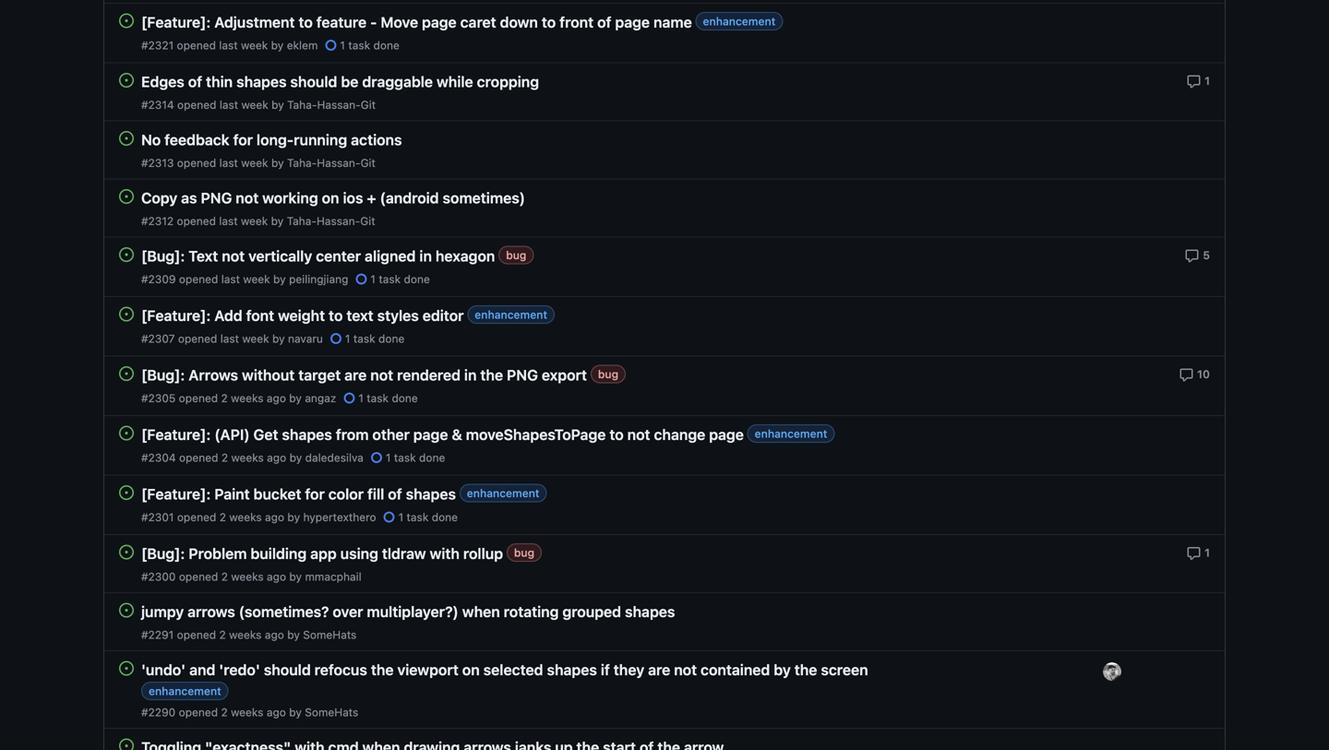 Task type: locate. For each thing, give the bounding box(es) containing it.
taha- down working
[[287, 215, 317, 228]]

weeks down paint
[[229, 511, 262, 524]]

last up #2309             opened last week by peilingjiang
[[219, 215, 238, 228]]

2 vertical spatial [bug]:
[[141, 545, 185, 563]]

for left color
[[305, 486, 325, 503]]

task up tldraw
[[407, 511, 429, 524]]

0 horizontal spatial of
[[188, 73, 202, 90]]

open issue image for no feedback for long-running actions
[[119, 131, 134, 146]]

done down 'rendered'
[[392, 392, 418, 405]]

for inside no feedback for long-running actions #2313             opened last week by taha-hassan-git
[[233, 131, 253, 149]]

1 for hexagon
[[371, 273, 376, 286]]

1 vertical spatial somehats link
[[305, 706, 359, 719]]

bug link
[[499, 246, 534, 265], [591, 365, 626, 384], [507, 544, 542, 562]]

as
[[181, 189, 197, 207]]

hassan- inside no feedback for long-running actions #2313             opened last week by taha-hassan-git
[[317, 156, 361, 169]]

opened
[[177, 39, 216, 52], [177, 98, 216, 111], [177, 156, 216, 169], [177, 215, 216, 228], [179, 273, 218, 286], [178, 332, 217, 345], [179, 392, 218, 405], [179, 451, 218, 464], [177, 511, 216, 524], [179, 571, 218, 583], [177, 629, 216, 642], [179, 706, 218, 719]]

[feature]: up the #2304
[[141, 426, 211, 444]]

2 [feature]: from the top
[[141, 307, 211, 325]]

hassan- down running
[[317, 156, 361, 169]]

done
[[373, 39, 400, 52], [404, 273, 430, 286], [379, 332, 405, 345], [392, 392, 418, 405], [419, 451, 445, 464], [432, 511, 458, 524]]

1 vertical spatial bug
[[598, 368, 619, 381]]

should left be
[[290, 73, 337, 90]]

not left contained
[[674, 661, 697, 679]]

opened inside edges of thin shapes should be draggable while cropping #2314             opened last week by taha-hassan-git
[[177, 98, 216, 111]]

3 hassan- from the top
[[317, 215, 360, 228]]

comment image inside 5 link
[[1185, 249, 1200, 263]]

on left selected
[[462, 661, 480, 679]]

git inside no feedback for long-running actions #2313             opened last week by taha-hassan-git
[[361, 156, 376, 169]]

1 task done for fill
[[398, 511, 458, 524]]

1 horizontal spatial of
[[388, 486, 402, 503]]

weight
[[278, 307, 325, 325]]

#2305
[[141, 392, 176, 405]]

1 vertical spatial comment image
[[1185, 249, 1200, 263]]

taha- up running
[[287, 98, 317, 111]]

weeks
[[231, 392, 264, 405], [231, 451, 264, 464], [229, 511, 262, 524], [231, 571, 264, 583], [229, 629, 262, 642], [231, 706, 264, 719]]

[bug]: up #2309
[[141, 247, 185, 265]]

somehats down refocus
[[305, 706, 359, 719]]

open issue image for jumpy arrows (sometimes? over multiplayer?) when rotating grouped shapes
[[119, 603, 134, 618]]

git down the + at the top left of the page
[[360, 215, 375, 228]]

2
[[221, 392, 228, 405], [221, 451, 228, 464], [219, 511, 226, 524], [221, 571, 228, 583], [219, 629, 226, 642], [221, 706, 228, 719]]

10 open issue element from the top
[[119, 545, 134, 560]]

edges of thin shapes should be draggable while cropping #2314             opened last week by taha-hassan-git
[[141, 73, 539, 111]]

0 vertical spatial somehats
[[303, 629, 357, 642]]

weeks down 'redo'
[[231, 706, 264, 719]]

somehats link down refocus
[[305, 706, 359, 719]]

1 task done up with at left bottom
[[398, 511, 458, 524]]

1 1 link from the top
[[1187, 72, 1210, 89]]

1 task done down "text"
[[345, 332, 405, 345]]

2 hassan- from the top
[[317, 156, 361, 169]]

task for fill
[[407, 511, 429, 524]]

#2309
[[141, 273, 176, 286]]

0 vertical spatial hassan-
[[317, 98, 361, 111]]

[feature]: adjustment to feature - move page caret down to front of page name link
[[141, 13, 692, 31]]

tldraw
[[382, 545, 426, 563]]

ago for hypertexthero
[[265, 511, 284, 524]]

png inside copy as png not working on ios + (android sometimes) #2312             opened last week by taha-hassan-git
[[201, 189, 232, 207]]

0 vertical spatial of
[[597, 13, 612, 31]]

open issue image for 'undo' and 'redo' should refocus the viewport on selected shapes if they are not contained by the screen
[[119, 661, 134, 676]]

git up actions at the left top of page
[[361, 98, 376, 111]]

to left front
[[542, 13, 556, 31]]

should right 'redo'
[[264, 661, 311, 679]]

to
[[299, 13, 313, 31], [542, 13, 556, 31], [329, 307, 343, 325], [610, 426, 624, 444]]

1 open issue image from the top
[[119, 73, 134, 88]]

2 [bug]: from the top
[[141, 367, 185, 384]]

of left thin
[[188, 73, 202, 90]]

weeks for #2301             opened
[[229, 511, 262, 524]]

week
[[241, 39, 268, 52], [241, 98, 268, 111], [241, 156, 268, 169], [241, 215, 268, 228], [243, 273, 270, 286], [242, 332, 269, 345]]

1 [feature]: from the top
[[141, 13, 211, 31]]

git inside edges of thin shapes should be draggable while cropping #2314             opened last week by taha-hassan-git
[[361, 98, 376, 111]]

1 horizontal spatial the
[[480, 367, 503, 384]]

0 vertical spatial bug link
[[499, 246, 534, 265]]

0 vertical spatial in
[[420, 247, 432, 265]]

open issue element
[[119, 13, 134, 28], [119, 72, 134, 88], [119, 131, 134, 146], [119, 189, 134, 204], [119, 247, 134, 262], [119, 307, 134, 322], [119, 366, 134, 381], [119, 426, 134, 441], [119, 485, 134, 500], [119, 545, 134, 560], [119, 603, 134, 618], [119, 661, 134, 676], [119, 739, 134, 751]]

2 vertical spatial bug
[[514, 547, 535, 560]]

0 vertical spatial should
[[290, 73, 337, 90]]

hassan- down copy as png not working on ios + (android sometimes) link
[[317, 215, 360, 228]]

open issue element for [bug]: text not vertically center aligned in hexagon
[[119, 247, 134, 262]]

0 horizontal spatial the
[[371, 661, 394, 679]]

0 vertical spatial somehats link
[[303, 629, 357, 642]]

0 horizontal spatial for
[[233, 131, 253, 149]]

task for text
[[353, 332, 375, 345]]

get
[[253, 426, 278, 444]]

&
[[452, 426, 462, 444]]

1 link for [bug]: problem building app using tldraw with rollup
[[1187, 545, 1210, 561]]

open issue element for no feedback for long-running actions
[[119, 131, 134, 146]]

1 vertical spatial [bug]:
[[141, 367, 185, 384]]

weeks down (api)
[[231, 451, 264, 464]]

2 vertical spatial bug link
[[507, 544, 542, 562]]

1 horizontal spatial on
[[462, 661, 480, 679]]

ago inside 'undo' and 'redo' should refocus the viewport on selected shapes if they are not contained by the screen enhancement #2290             opened 2 weeks ago by somehats
[[267, 706, 286, 719]]

on inside 'undo' and 'redo' should refocus the viewport on selected shapes if they are not contained by the screen enhancement #2290             opened 2 weeks ago by somehats
[[462, 661, 480, 679]]

week inside copy as png not working on ios + (android sometimes) #2312             opened last week by taha-hassan-git
[[241, 215, 268, 228]]

week down working
[[241, 215, 268, 228]]

3 [feature]: from the top
[[141, 426, 211, 444]]

1 horizontal spatial are
[[648, 661, 671, 679]]

of inside edges of thin shapes should be draggable while cropping #2314             opened last week by taha-hassan-git
[[188, 73, 202, 90]]

week up "no feedback for long-running actions" link
[[241, 98, 268, 111]]

1 vertical spatial are
[[648, 661, 671, 679]]

shapes left if at the bottom of the page
[[547, 661, 597, 679]]

no feedback for long-running actions link
[[141, 131, 402, 149]]

they
[[614, 661, 645, 679]]

1 task done
[[340, 39, 400, 52], [371, 273, 430, 286], [345, 332, 405, 345], [359, 392, 418, 405], [386, 451, 445, 464], [398, 511, 458, 524]]

done down [feature]: (api) get shapes from other page & moveshapestopage to not change page
[[419, 451, 445, 464]]

shapes right thin
[[236, 73, 287, 90]]

6 open issue element from the top
[[119, 307, 134, 322]]

4 open issue image from the top
[[119, 307, 134, 322]]

0 vertical spatial are
[[345, 367, 367, 384]]

enhancement
[[703, 15, 776, 28], [475, 309, 547, 321], [755, 428, 828, 441], [467, 487, 540, 500], [149, 685, 221, 698]]

0 vertical spatial taha-
[[287, 98, 317, 111]]

open issue image for [bug]: arrows without target are not rendered in the png export
[[119, 367, 134, 381]]

[feature]: add font weight to text styles editor link
[[141, 307, 464, 325]]

0 vertical spatial [bug]:
[[141, 247, 185, 265]]

taha- inside no feedback for long-running actions #2313             opened last week by taha-hassan-git
[[287, 156, 317, 169]]

should inside edges of thin shapes should be draggable while cropping #2314             opened last week by taha-hassan-git
[[290, 73, 337, 90]]

#2321
[[141, 39, 174, 52]]

by inside edges of thin shapes should be draggable while cropping #2314             opened last week by taha-hassan-git
[[272, 98, 284, 111]]

1 horizontal spatial png
[[507, 367, 538, 384]]

jumpy arrows (sometimes? over multiplayer?) when rotating grouped shapes link
[[141, 603, 675, 621]]

comment image for edges of thin shapes should be draggable while cropping
[[1187, 74, 1201, 89]]

open issue element for 'undo' and 'redo' should refocus the viewport on selected shapes if they are not contained by the screen
[[119, 661, 134, 676]]

1 for editor
[[345, 332, 350, 345]]

git down actions at the left top of page
[[361, 156, 376, 169]]

taha-hassan-git link down edges of thin shapes should be draggable while cropping link
[[287, 98, 376, 111]]

[feature]: for [feature]: paint bucket for color fill of shapes
[[141, 486, 211, 503]]

taha- down running
[[287, 156, 317, 169]]

1 vertical spatial should
[[264, 661, 311, 679]]

3 git from the top
[[360, 215, 375, 228]]

fill
[[367, 486, 384, 503]]

2 for #2300             opened
[[221, 571, 228, 583]]

taha-hassan-git link down copy as png not working on ios + (android sometimes) link
[[287, 215, 375, 228]]

6 open issue image from the top
[[119, 426, 134, 441]]

using
[[340, 545, 378, 563]]

0 horizontal spatial are
[[345, 367, 367, 384]]

multiplayer?)
[[367, 603, 459, 621]]

taha-hassan-git link down running
[[287, 156, 376, 169]]

while
[[437, 73, 473, 90]]

hassan- down edges of thin shapes should be draggable while cropping link
[[317, 98, 361, 111]]

bug link right export
[[591, 365, 626, 384]]

7 open issue image from the top
[[119, 486, 134, 500]]

2 vertical spatial taha-hassan-git link
[[287, 215, 375, 228]]

[bug]: text not vertically center aligned in hexagon
[[141, 247, 495, 265]]

3 open issue element from the top
[[119, 131, 134, 146]]

5 link
[[1185, 247, 1210, 263]]

page
[[422, 13, 457, 31], [615, 13, 650, 31], [413, 426, 448, 444], [709, 426, 744, 444]]

navaru
[[288, 332, 323, 345]]

weeks down without on the left of the page
[[231, 392, 264, 405]]

8 open issue image from the top
[[119, 545, 134, 560]]

0 vertical spatial bug
[[506, 249, 527, 262]]

in
[[420, 247, 432, 265], [464, 367, 477, 384]]

4 [feature]: from the top
[[141, 486, 211, 503]]

#2301             opened 2 weeks ago by hypertexthero
[[141, 511, 376, 524]]

#2313
[[141, 156, 174, 169]]

last inside copy as png not working on ios + (android sometimes) #2312             opened last week by taha-hassan-git
[[219, 215, 238, 228]]

bug link for [bug]: problem building app using tldraw with rollup
[[507, 544, 542, 562]]

0 vertical spatial on
[[322, 189, 339, 207]]

0 vertical spatial for
[[233, 131, 253, 149]]

page left name
[[615, 13, 650, 31]]

1 vertical spatial somehats
[[305, 706, 359, 719]]

weeks down problem
[[231, 571, 264, 583]]

1 task done for move
[[340, 39, 400, 52]]

[feature]: up #2307
[[141, 307, 211, 325]]

comment image
[[1179, 368, 1194, 382], [1187, 546, 1201, 561]]

in right aligned on the left
[[420, 247, 432, 265]]

weeks inside 'undo' and 'redo' should refocus the viewport on selected shapes if they are not contained by the screen enhancement #2290             opened 2 weeks ago by somehats
[[231, 706, 264, 719]]

0 vertical spatial png
[[201, 189, 232, 207]]

by inside copy as png not working on ios + (android sometimes) #2312             opened last week by taha-hassan-git
[[271, 215, 284, 228]]

[feature]: up #2301
[[141, 486, 211, 503]]

2 1 link from the top
[[1187, 545, 1210, 561]]

task down feature
[[348, 39, 370, 52]]

2 vertical spatial taha-
[[287, 215, 317, 228]]

1 for in
[[359, 392, 364, 405]]

git
[[361, 98, 376, 111], [361, 156, 376, 169], [360, 215, 375, 228]]

angaz link
[[305, 392, 336, 405]]

open issue image
[[119, 13, 134, 28], [119, 131, 134, 146], [119, 603, 134, 618], [119, 661, 134, 676], [119, 739, 134, 751]]

without
[[242, 367, 295, 384]]

11 open issue element from the top
[[119, 603, 134, 618]]

1 vertical spatial bug link
[[591, 365, 626, 384]]

task
[[348, 39, 370, 52], [379, 273, 401, 286], [353, 332, 375, 345], [367, 392, 389, 405], [394, 451, 416, 464], [407, 511, 429, 524]]

taha- inside edges of thin shapes should be draggable while cropping #2314             opened last week by taha-hassan-git
[[287, 98, 317, 111]]

1 hassan- from the top
[[317, 98, 361, 111]]

bug right hexagon
[[506, 249, 527, 262]]

are right "they"
[[648, 661, 671, 679]]

png right as
[[201, 189, 232, 207]]

0 horizontal spatial png
[[201, 189, 232, 207]]

[feature]: add font weight to text styles editor
[[141, 307, 464, 325]]

3 open issue image from the top
[[119, 603, 134, 618]]

2 open issue element from the top
[[119, 72, 134, 88]]

1 horizontal spatial in
[[464, 367, 477, 384]]

1 vertical spatial git
[[361, 156, 376, 169]]

0 vertical spatial 1 link
[[1187, 72, 1210, 89]]

enhancement link for [feature]: adjustment to feature - move page caret down to front of page name
[[696, 12, 783, 31]]

last inside no feedback for long-running actions #2313             opened last week by taha-hassan-git
[[219, 156, 238, 169]]

open issue image for [feature]: (api) get shapes from other page & moveshapestopage to not change page
[[119, 426, 134, 441]]

1 task done for other
[[386, 451, 445, 464]]

paint
[[214, 486, 250, 503]]

13 open issue element from the top
[[119, 739, 134, 751]]

the right refocus
[[371, 661, 394, 679]]

5 open issue image from the top
[[119, 367, 134, 381]]

sometimes)
[[443, 189, 525, 207]]

4 open issue image from the top
[[119, 661, 134, 676]]

#2300             opened 2 weeks ago by mmacphail
[[141, 571, 362, 583]]

for
[[233, 131, 253, 149], [305, 486, 325, 503]]

are right target
[[345, 367, 367, 384]]

weeks up 'redo'
[[229, 629, 262, 642]]

to left change
[[610, 426, 624, 444]]

#2305             opened 2 weeks ago by angaz
[[141, 392, 336, 405]]

[bug]: up #2305
[[141, 367, 185, 384]]

task down "[bug]: arrows without target are not rendered in the png export" 'link'
[[367, 392, 389, 405]]

not inside copy as png not working on ios + (android sometimes) #2312             opened last week by taha-hassan-git
[[236, 189, 259, 207]]

not left working
[[236, 189, 259, 207]]

done up with at left bottom
[[432, 511, 458, 524]]

comment image inside "10" link
[[1179, 368, 1194, 382]]

bug right rollup
[[514, 547, 535, 560]]

2 open issue image from the top
[[119, 189, 134, 204]]

bug link for [bug]: text not vertically center aligned in hexagon
[[499, 246, 534, 265]]

enhancement for [feature]: paint bucket for color fill of shapes
[[467, 487, 540, 500]]

last down adjustment in the left of the page
[[219, 39, 238, 52]]

eklem
[[287, 39, 318, 52]]

1 for &
[[386, 451, 391, 464]]

1 vertical spatial taha-hassan-git link
[[287, 156, 376, 169]]

png left export
[[507, 367, 538, 384]]

5 open issue image from the top
[[119, 739, 134, 751]]

bug link right hexagon
[[499, 246, 534, 265]]

[feature]: adjustment to feature - move page caret down to front of page name
[[141, 13, 692, 31]]

somehats link down over
[[303, 629, 357, 642]]

git inside copy as png not working on ios + (android sometimes) #2312             opened last week by taha-hassan-git
[[360, 215, 375, 228]]

of right front
[[597, 13, 612, 31]]

hassan-
[[317, 98, 361, 111], [317, 156, 361, 169], [317, 215, 360, 228]]

taha-hassan-git link for should
[[287, 98, 376, 111]]

last down feedback
[[219, 156, 238, 169]]

1 for shapes
[[398, 511, 404, 524]]

0 vertical spatial comment image
[[1187, 74, 1201, 89]]

on inside copy as png not working on ios + (android sometimes) #2312             opened last week by taha-hassan-git
[[322, 189, 339, 207]]

[feature]: paint bucket for color fill of shapes
[[141, 486, 456, 503]]

shapes inside jumpy arrows (sometimes? over multiplayer?) when rotating grouped shapes #2291             opened 2 weeks ago by somehats
[[625, 603, 675, 621]]

by inside no feedback for long-running actions #2313             opened last week by taha-hassan-git
[[271, 156, 284, 169]]

week inside no feedback for long-running actions #2313             opened last week by taha-hassan-git
[[241, 156, 268, 169]]

1 open issue image from the top
[[119, 13, 134, 28]]

are
[[345, 367, 367, 384], [648, 661, 671, 679]]

2 inside 'undo' and 'redo' should refocus the viewport on selected shapes if they are not contained by the screen enhancement #2290             opened 2 weeks ago by somehats
[[221, 706, 228, 719]]

bug link for [bug]: arrows without target are not rendered in the png export
[[591, 365, 626, 384]]

weeks for #2304             opened
[[231, 451, 264, 464]]

4 open issue element from the top
[[119, 189, 134, 204]]

[feature]: up the #2321
[[141, 13, 211, 31]]

1 vertical spatial on
[[462, 661, 480, 679]]

of right fill
[[388, 486, 402, 503]]

ago for angaz
[[267, 392, 286, 405]]

1 vertical spatial png
[[507, 367, 538, 384]]

2 horizontal spatial the
[[795, 661, 817, 679]]

+
[[367, 189, 376, 207]]

shapes
[[236, 73, 287, 90], [282, 426, 332, 444], [406, 486, 456, 503], [625, 603, 675, 621], [547, 661, 597, 679]]

aligned
[[365, 247, 416, 265]]

'undo' and 'redo' should refocus the viewport on selected shapes if they are not contained by the screen link
[[141, 661, 868, 679]]

open issue image for [feature]: add font weight to text styles editor
[[119, 307, 134, 322]]

done down the styles
[[379, 332, 405, 345]]

taha-
[[287, 98, 317, 111], [287, 156, 317, 169], [287, 215, 317, 228]]

open issue image for [feature]: paint bucket for color fill of shapes
[[119, 486, 134, 500]]

selected
[[483, 661, 543, 679]]

the left screen
[[795, 661, 817, 679]]

0 vertical spatial git
[[361, 98, 376, 111]]

1 [bug]: from the top
[[141, 247, 185, 265]]

copy as png not working on ios + (android sometimes) #2312             opened last week by taha-hassan-git
[[141, 189, 525, 228]]

1 vertical spatial taha-
[[287, 156, 317, 169]]

1 task done down the other
[[386, 451, 445, 464]]

shapes right grouped
[[625, 603, 675, 621]]

0 vertical spatial taha-hassan-git link
[[287, 98, 376, 111]]

2 vertical spatial hassan-
[[317, 215, 360, 228]]

1 task done down -
[[340, 39, 400, 52]]

ios
[[343, 189, 363, 207]]

ago inside jumpy arrows (sometimes? over multiplayer?) when rotating grouped shapes #2291             opened 2 weeks ago by somehats
[[265, 629, 284, 642]]

last down add
[[220, 332, 239, 345]]

the right 'rendered'
[[480, 367, 503, 384]]

2 for #2305             opened
[[221, 392, 228, 405]]

1 vertical spatial of
[[188, 73, 202, 90]]

bug link right rollup
[[507, 544, 542, 562]]

task down the other
[[394, 451, 416, 464]]

1 horizontal spatial for
[[305, 486, 325, 503]]

mmacphail link
[[305, 571, 362, 583]]

3 [bug]: from the top
[[141, 545, 185, 563]]

0 vertical spatial comment image
[[1179, 368, 1194, 382]]

task down aligned on the left
[[379, 273, 401, 286]]

by inside jumpy arrows (sometimes? over multiplayer?) when rotating grouped shapes #2291             opened 2 weeks ago by somehats
[[287, 629, 300, 642]]

week down "no feedback for long-running actions" link
[[241, 156, 268, 169]]

1 vertical spatial comment image
[[1187, 546, 1201, 561]]

somehats
[[303, 629, 357, 642], [305, 706, 359, 719]]

5 open issue element from the top
[[119, 247, 134, 262]]

not left change
[[627, 426, 650, 444]]

peilingjiang
[[289, 273, 348, 286]]

7 open issue element from the top
[[119, 366, 134, 381]]

3 open issue image from the top
[[119, 247, 134, 262]]

2 vertical spatial git
[[360, 215, 375, 228]]

last down thin
[[220, 98, 238, 111]]

shapes inside edges of thin shapes should be draggable while cropping #2314             opened last week by taha-hassan-git
[[236, 73, 287, 90]]

on left the "ios"
[[322, 189, 339, 207]]

week down font
[[242, 332, 269, 345]]

bug for [bug]: text not vertically center aligned in hexagon
[[506, 249, 527, 262]]

1 task done down "[bug]: arrows without target are not rendered in the png export" 'link'
[[359, 392, 418, 405]]

9 open issue element from the top
[[119, 485, 134, 500]]

comment image
[[1187, 74, 1201, 89], [1185, 249, 1200, 263]]

somehats link for #2290             opened
[[305, 706, 359, 719]]

12 open issue element from the top
[[119, 661, 134, 676]]

for left long-
[[233, 131, 253, 149]]

contained
[[701, 661, 770, 679]]

somehats down over
[[303, 629, 357, 642]]

open issue element for [bug]: problem building app using tldraw with rollup
[[119, 545, 134, 560]]

task down "text"
[[353, 332, 375, 345]]

bug right export
[[598, 368, 619, 381]]

2 open issue image from the top
[[119, 131, 134, 146]]

1 vertical spatial in
[[464, 367, 477, 384]]

1 vertical spatial 1 link
[[1187, 545, 1210, 561]]

2 git from the top
[[361, 156, 376, 169]]

1 vertical spatial hassan-
[[317, 156, 361, 169]]

8 open issue element from the top
[[119, 426, 134, 441]]

done for not
[[392, 392, 418, 405]]

[bug]: up #2300
[[141, 545, 185, 563]]

daledesilva
[[305, 451, 364, 464]]

not inside 'undo' and 'redo' should refocus the viewport on selected shapes if they are not contained by the screen enhancement #2290             opened 2 weeks ago by somehats
[[674, 661, 697, 679]]

2 horizontal spatial of
[[597, 13, 612, 31]]

somehats inside jumpy arrows (sometimes? over multiplayer?) when rotating grouped shapes #2291             opened 2 weeks ago by somehats
[[303, 629, 357, 642]]

opened inside jumpy arrows (sometimes? over multiplayer?) when rotating grouped shapes #2291             opened 2 weeks ago by somehats
[[177, 629, 216, 642]]

in right 'rendered'
[[464, 367, 477, 384]]

1 task done down aligned on the left
[[371, 273, 430, 286]]

done down aligned on the left
[[404, 273, 430, 286]]

[bug]:
[[141, 247, 185, 265], [141, 367, 185, 384], [141, 545, 185, 563]]

1 vertical spatial for
[[305, 486, 325, 503]]

arrows
[[187, 603, 235, 621]]

taha- inside copy as png not working on ios + (android sometimes) #2312             opened last week by taha-hassan-git
[[287, 215, 317, 228]]

0 horizontal spatial on
[[322, 189, 339, 207]]

1 open issue element from the top
[[119, 13, 134, 28]]

open issue image
[[119, 73, 134, 88], [119, 189, 134, 204], [119, 247, 134, 262], [119, 307, 134, 322], [119, 367, 134, 381], [119, 426, 134, 441], [119, 486, 134, 500], [119, 545, 134, 560]]

should
[[290, 73, 337, 90], [264, 661, 311, 679]]

viewport
[[397, 661, 459, 679]]

on
[[322, 189, 339, 207], [462, 661, 480, 679]]

1 git from the top
[[361, 98, 376, 111]]

shapes up daledesilva link
[[282, 426, 332, 444]]

done down -
[[373, 39, 400, 52]]



Task type: describe. For each thing, give the bounding box(es) containing it.
done for other
[[419, 451, 445, 464]]

target
[[298, 367, 341, 384]]

open issue image for edges of thin shapes should be draggable while cropping
[[119, 73, 134, 88]]

#2312
[[141, 215, 174, 228]]

open issue element for [feature]: (api) get shapes from other page & moveshapestopage to not change page
[[119, 426, 134, 441]]

are inside 'undo' and 'redo' should refocus the viewport on selected shapes if they are not contained by the screen enhancement #2290             opened 2 weeks ago by somehats
[[648, 661, 671, 679]]

draggable
[[362, 73, 433, 90]]

@ds300 image
[[1103, 663, 1122, 681]]

[bug]: for [bug]: arrows without target are not rendered in the png export
[[141, 367, 185, 384]]

[feature]: for [feature]: add font weight to text styles editor
[[141, 307, 211, 325]]

-
[[370, 13, 377, 31]]

refocus
[[315, 661, 367, 679]]

rendered
[[397, 367, 461, 384]]

running
[[294, 131, 347, 149]]

editor
[[423, 307, 464, 325]]

1 task done for not
[[359, 392, 418, 405]]

week down adjustment in the left of the page
[[241, 39, 268, 52]]

week down "vertically"
[[243, 273, 270, 286]]

bucket
[[254, 486, 301, 503]]

with
[[430, 545, 460, 563]]

#2290
[[141, 706, 176, 719]]

ago for daledesilva
[[267, 451, 286, 464]]

[feature]: for [feature]: adjustment to feature - move page caret down to front of page name
[[141, 13, 211, 31]]

color
[[328, 486, 364, 503]]

0 horizontal spatial in
[[420, 247, 432, 265]]

actions
[[351, 131, 402, 149]]

#2307
[[141, 332, 175, 345]]

ago for mmacphail
[[267, 571, 286, 583]]

copy
[[141, 189, 177, 207]]

open issue element for [feature]: add font weight to text styles editor
[[119, 307, 134, 322]]

to up eklem link
[[299, 13, 313, 31]]

1 link for edges of thin shapes should be draggable while cropping
[[1187, 72, 1210, 89]]

copy as png not working on ios + (android sometimes) link
[[141, 189, 525, 207]]

weeks for #2305             opened
[[231, 392, 264, 405]]

[bug]: arrows without target are not rendered in the png export
[[141, 367, 587, 384]]

(android
[[380, 189, 439, 207]]

comment image for [bug]: problem building app using tldraw with rollup
[[1187, 546, 1201, 561]]

page left caret
[[422, 13, 457, 31]]

2 inside jumpy arrows (sometimes? over multiplayer?) when rotating grouped shapes #2291             opened 2 weeks ago by somehats
[[219, 629, 226, 642]]

#2314
[[141, 98, 174, 111]]

1 task done for aligned
[[371, 273, 430, 286]]

week inside edges of thin shapes should be draggable while cropping #2314             opened last week by taha-hassan-git
[[241, 98, 268, 111]]

#2301
[[141, 511, 174, 524]]

down
[[500, 13, 538, 31]]

enhancement for [feature]: add font weight to text styles editor
[[475, 309, 547, 321]]

open issue element for [bug]: arrows without target are not rendered in the png export
[[119, 366, 134, 381]]

from
[[336, 426, 369, 444]]

feature
[[316, 13, 367, 31]]

open issue image for [feature]: adjustment to feature - move page caret down to front of page name
[[119, 13, 134, 28]]

text
[[347, 307, 374, 325]]

[bug]: problem building app using tldraw with rollup link
[[141, 545, 503, 563]]

bug for [bug]: arrows without target are not rendered in the png export
[[598, 368, 619, 381]]

weeks inside jumpy arrows (sometimes? over multiplayer?) when rotating grouped shapes #2291             opened 2 weeks ago by somehats
[[229, 629, 262, 642]]

last up add
[[221, 273, 240, 286]]

done for fill
[[432, 511, 458, 524]]

enhancement link for [feature]: (api) get shapes from other page & moveshapestopage to not change page
[[748, 425, 835, 443]]

bug for [bug]: problem building app using tldraw with rollup
[[514, 547, 535, 560]]

enhancement for [feature]: adjustment to feature - move page caret down to front of page name
[[703, 15, 776, 28]]

angaz
[[305, 392, 336, 405]]

weeks for #2300             opened
[[231, 571, 264, 583]]

navaru link
[[288, 332, 323, 345]]

'redo'
[[219, 661, 260, 679]]

open issue element for edges of thin shapes should be draggable while cropping
[[119, 72, 134, 88]]

[bug]: problem building app using tldraw with rollup
[[141, 545, 503, 563]]

grouped
[[563, 603, 621, 621]]

shapes right fill
[[406, 486, 456, 503]]

enhancement for [feature]: (api) get shapes from other page & moveshapestopage to not change page
[[755, 428, 828, 441]]

text
[[189, 247, 218, 265]]

export
[[542, 367, 587, 384]]

[bug]: for [bug]: text not vertically center aligned in hexagon
[[141, 247, 185, 265]]

if
[[601, 661, 610, 679]]

daledesilva link
[[305, 451, 364, 464]]

hypertexthero link
[[303, 511, 376, 524]]

working
[[262, 189, 318, 207]]

to left "text"
[[329, 307, 343, 325]]

problem
[[189, 545, 247, 563]]

opened inside copy as png not working on ios + (android sometimes) #2312             opened last week by taha-hassan-git
[[177, 215, 216, 228]]

enhancement link for [feature]: add font weight to text styles editor
[[467, 306, 555, 324]]

opened inside 'undo' and 'redo' should refocus the viewport on selected shapes if they are not contained by the screen enhancement #2290             opened 2 weeks ago by somehats
[[179, 706, 218, 719]]

open issue element for jumpy arrows (sometimes? over multiplayer?) when rotating grouped shapes
[[119, 603, 134, 618]]

opened inside no feedback for long-running actions #2313             opened last week by taha-hassan-git
[[177, 156, 216, 169]]

#2291
[[141, 629, 174, 642]]

edges of thin shapes should be draggable while cropping link
[[141, 73, 539, 90]]

styles
[[377, 307, 419, 325]]

open issue image for [bug]: problem building app using tldraw with rollup
[[119, 545, 134, 560]]

comment image for [bug]: text not vertically center aligned in hexagon
[[1185, 249, 1200, 263]]

open issue element for [feature]: adjustment to feature - move page caret down to front of page name
[[119, 13, 134, 28]]

[bug]: arrows without target are not rendered in the png export link
[[141, 367, 587, 384]]

#2300
[[141, 571, 176, 583]]

somehats link for #2291             opened
[[303, 629, 357, 642]]

[feature]: paint bucket for color fill of shapes link
[[141, 486, 456, 503]]

2 vertical spatial of
[[388, 486, 402, 503]]

comment image for [bug]: arrows without target are not rendered in the png export
[[1179, 368, 1194, 382]]

open issue image for [bug]: text not vertically center aligned in hexagon
[[119, 247, 134, 262]]

last inside edges of thin shapes should be draggable while cropping #2314             opened last week by taha-hassan-git
[[220, 98, 238, 111]]

(api)
[[214, 426, 250, 444]]

enhancement inside 'undo' and 'redo' should refocus the viewport on selected shapes if they are not contained by the screen enhancement #2290             opened 2 weeks ago by somehats
[[149, 685, 221, 698]]

done for move
[[373, 39, 400, 52]]

taha-hassan-git link for running
[[287, 156, 376, 169]]

not up #2309             opened last week by peilingjiang
[[222, 247, 245, 265]]

2 for #2304             opened
[[221, 451, 228, 464]]

jumpy arrows (sometimes? over multiplayer?) when rotating grouped shapes #2291             opened 2 weeks ago by somehats
[[141, 603, 675, 642]]

long-
[[257, 131, 294, 149]]

should inside 'undo' and 'redo' should refocus the viewport on selected shapes if they are not contained by the screen enhancement #2290             opened 2 weeks ago by somehats
[[264, 661, 311, 679]]

font
[[246, 307, 274, 325]]

2 for #2301             opened
[[219, 511, 226, 524]]

building
[[251, 545, 307, 563]]

moveshapestopage
[[466, 426, 606, 444]]

1 task done for text
[[345, 332, 405, 345]]

move
[[381, 13, 418, 31]]

page left &
[[413, 426, 448, 444]]

arrows
[[189, 367, 238, 384]]

somehats inside 'undo' and 'redo' should refocus the viewport on selected shapes if they are not contained by the screen enhancement #2290             opened 2 weeks ago by somehats
[[305, 706, 359, 719]]

rotating
[[504, 603, 559, 621]]

1 for caret
[[340, 39, 345, 52]]

page right change
[[709, 426, 744, 444]]

other
[[372, 426, 410, 444]]

over
[[333, 603, 363, 621]]

not left 'rendered'
[[370, 367, 393, 384]]

[bug]: for [bug]: problem building app using tldraw with rollup
[[141, 545, 185, 563]]

done for aligned
[[404, 273, 430, 286]]

[feature]: (api) get shapes from other page & moveshapestopage to not change page
[[141, 426, 744, 444]]

#2304             opened 2 weeks ago by daledesilva
[[141, 451, 364, 464]]

task for other
[[394, 451, 416, 464]]

cropping
[[477, 73, 539, 90]]

#2309             opened last week by peilingjiang
[[141, 273, 348, 286]]

hassan- inside edges of thin shapes should be draggable while cropping #2314             opened last week by taha-hassan-git
[[317, 98, 361, 111]]

when
[[462, 603, 500, 621]]

hassan- inside copy as png not working on ios + (android sometimes) #2312             opened last week by taha-hassan-git
[[317, 215, 360, 228]]

task for move
[[348, 39, 370, 52]]

[feature]: for [feature]: (api) get shapes from other page & moveshapestopage to not change page
[[141, 426, 211, 444]]

open issue element for [feature]: paint bucket for color fill of shapes
[[119, 485, 134, 500]]

task for aligned
[[379, 273, 401, 286]]

caret
[[460, 13, 496, 31]]

center
[[316, 247, 361, 265]]

enhancement link for [feature]: paint bucket for color fill of shapes
[[460, 484, 547, 503]]

add
[[214, 307, 243, 325]]

rollup
[[463, 545, 503, 563]]

[feature]: (api) get shapes from other page & moveshapestopage to not change page link
[[141, 426, 744, 444]]

open issue element for copy as png not working on ios + (android sometimes)
[[119, 189, 134, 204]]

[bug]: text not vertically center aligned in hexagon link
[[141, 247, 495, 265]]

peilingjiang link
[[289, 273, 348, 286]]

edges
[[141, 73, 184, 90]]

open issue image for copy as png not working on ios + (android sometimes)
[[119, 189, 134, 204]]

change
[[654, 426, 706, 444]]

'undo' and 'redo' should refocus the viewport on selected shapes if they are not contained by the screen enhancement #2290             opened 2 weeks ago by somehats
[[141, 661, 868, 719]]

feedback
[[165, 131, 230, 149]]

jumpy
[[141, 603, 184, 621]]

5
[[1203, 249, 1210, 262]]

front
[[560, 13, 594, 31]]

mmacphail
[[305, 571, 362, 583]]

done for text
[[379, 332, 405, 345]]

hexagon
[[436, 247, 495, 265]]

app
[[310, 545, 337, 563]]

task for not
[[367, 392, 389, 405]]

shapes inside 'undo' and 'redo' should refocus the viewport on selected shapes if they are not contained by the screen enhancement #2290             opened 2 weeks ago by somehats
[[547, 661, 597, 679]]

taha-hassan-git link for working
[[287, 215, 375, 228]]

adjustment
[[214, 13, 295, 31]]



Task type: vqa. For each thing, say whether or not it's contained in the screenshot.


